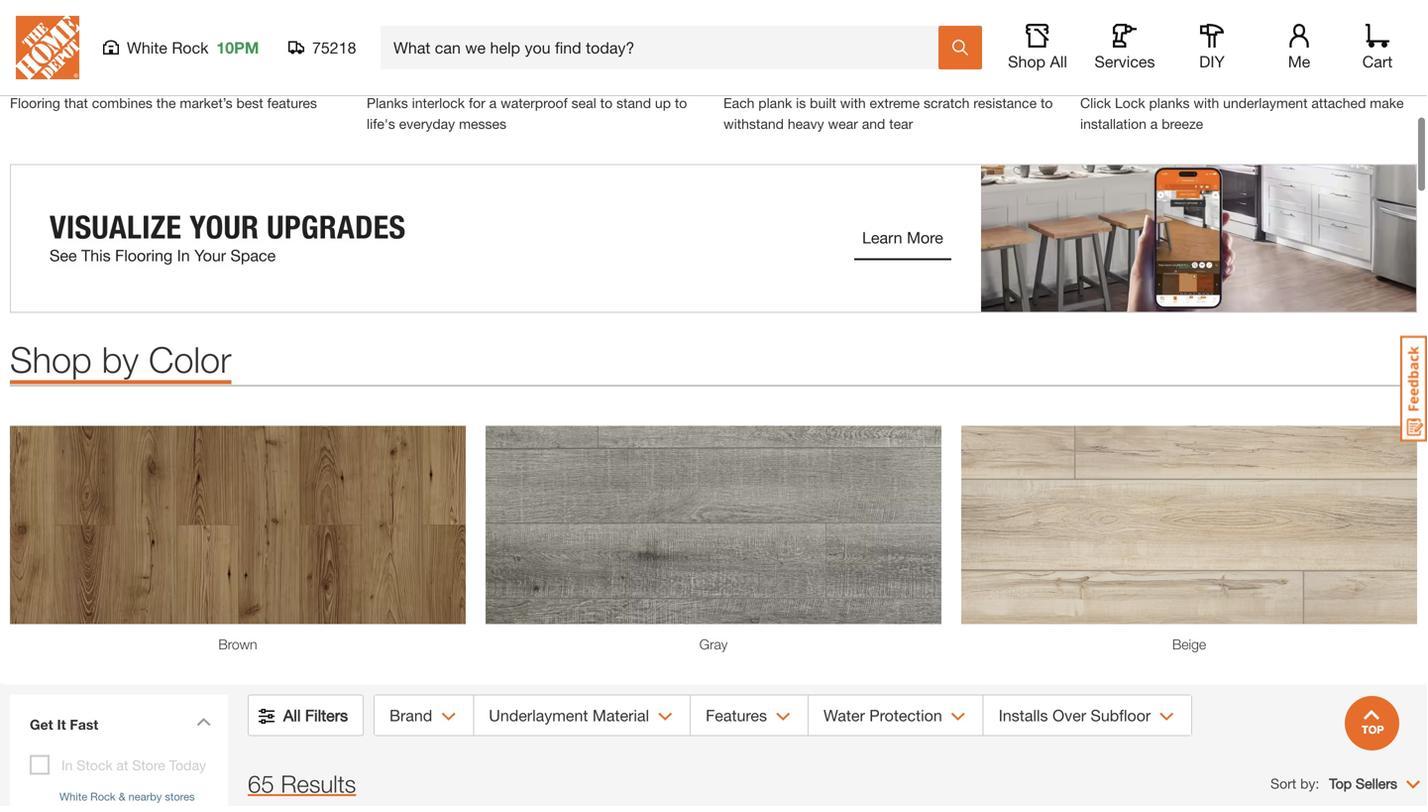Task type: describe. For each thing, give the bounding box(es) containing it.
seal
[[572, 95, 597, 111]]

shop all button
[[1006, 24, 1070, 71]]

the
[[156, 95, 176, 111]]

all filters
[[283, 706, 348, 725]]

1 horizontal spatial features
[[706, 706, 767, 725]]

planks
[[1150, 95, 1190, 111]]

messes
[[459, 116, 507, 132]]

open arrow image for features
[[776, 712, 791, 721]]

in stock at store today link
[[61, 757, 206, 773]]

in stock at store today
[[61, 757, 206, 773]]

features link
[[691, 696, 808, 735]]

white for white rock & nearby stores
[[59, 790, 87, 803]]

wear
[[828, 116, 859, 132]]

installs over subfloor
[[999, 706, 1151, 725]]

up
[[655, 95, 671, 111]]

rock for &
[[90, 790, 116, 803]]

make
[[1371, 95, 1405, 111]]

extreme scratch resistance
[[724, 59, 949, 80]]

one
[[10, 59, 43, 80]]

installation
[[1081, 116, 1147, 132]]

flooring
[[10, 95, 60, 111]]

everyday
[[399, 116, 455, 132]]

by
[[102, 338, 139, 380]]

cart
[[1363, 52, 1393, 71]]

results
[[281, 770, 356, 798]]

install
[[1124, 59, 1171, 80]]

scratch
[[924, 95, 970, 111]]

underlayment
[[489, 706, 588, 725]]

today
[[169, 757, 206, 773]]

and
[[862, 116, 886, 132]]

color
[[149, 338, 231, 380]]

services
[[1095, 52, 1156, 71]]

installs over subfloor link
[[984, 696, 1192, 735]]

white rock 10pm
[[127, 38, 259, 57]]

water protection
[[824, 706, 943, 725]]

easy
[[1081, 59, 1119, 80]]

all filters button
[[249, 696, 363, 735]]

me button
[[1268, 24, 1332, 71]]

services button
[[1094, 24, 1157, 71]]

is
[[796, 95, 806, 111]]

in
[[61, 757, 73, 773]]

gray image
[[486, 426, 942, 624]]

75218
[[312, 38, 356, 57]]

interlock
[[412, 95, 465, 111]]

material
[[593, 706, 650, 725]]

best
[[236, 95, 263, 111]]

visualize your upgrades see this flooring in your space image
[[10, 164, 1418, 313]]

easy install
[[1081, 59, 1171, 80]]

sort by: top sellers
[[1271, 775, 1398, 792]]

diy
[[1200, 52, 1225, 71]]

by:
[[1301, 775, 1320, 792]]

get
[[30, 716, 53, 733]]

subfloor
[[1091, 706, 1151, 725]]

white for white rock 10pm
[[127, 38, 167, 57]]

cart link
[[1356, 24, 1400, 71]]

75218 button
[[289, 38, 357, 58]]

extreme scratch resistance image
[[724, 0, 1061, 46]]

installs
[[999, 706, 1049, 725]]

stock
[[77, 757, 113, 773]]

that
[[64, 95, 88, 111]]

click
[[1081, 95, 1112, 111]]

get it fast link
[[20, 704, 218, 750]]

planks
[[367, 95, 408, 111]]

65
[[248, 770, 274, 798]]

feedback link image
[[1401, 335, 1428, 442]]

nearby
[[129, 790, 162, 803]]

extreme
[[870, 95, 920, 111]]

multiple
[[102, 59, 165, 80]]



Task type: locate. For each thing, give the bounding box(es) containing it.
brand
[[390, 706, 433, 725]]

0 horizontal spatial open arrow image
[[658, 712, 673, 721]]

0 vertical spatial shop
[[1008, 52, 1046, 71]]

heavy
[[788, 116, 825, 132]]

sellers
[[1356, 775, 1398, 792]]

plank
[[759, 95, 792, 111]]

1 with from the left
[[841, 95, 866, 111]]

0 vertical spatial a
[[489, 95, 497, 111]]

0 vertical spatial rock
[[172, 38, 209, 57]]

for
[[469, 95, 486, 111]]

0 horizontal spatial shop
[[10, 338, 92, 380]]

open arrow image for underlayment material
[[658, 712, 673, 721]]

a down planks
[[1151, 116, 1158, 132]]

0 horizontal spatial all
[[283, 706, 301, 725]]

open arrow image right brand
[[441, 712, 456, 721]]

1 horizontal spatial to
[[675, 95, 687, 111]]

caret icon image
[[196, 717, 211, 726]]

0 vertical spatial features
[[170, 59, 239, 80]]

beige
[[1173, 636, 1207, 652]]

a inside click lock planks with underlayment attached make installation a breeze
[[1151, 116, 1158, 132]]

get it fast
[[30, 716, 98, 733]]

open arrow image inside brand "link"
[[441, 712, 456, 721]]

one plank, multiple features
[[10, 59, 239, 80]]

at
[[116, 757, 128, 773]]

plank,
[[48, 59, 97, 80]]

all
[[1050, 52, 1068, 71], [283, 706, 301, 725]]

waterproof
[[367, 59, 455, 80]]

shop
[[1008, 52, 1046, 71], [10, 338, 92, 380]]

me
[[1289, 52, 1311, 71]]

open arrow image inside underlayment material link
[[658, 712, 673, 721]]

brown link
[[10, 634, 466, 655]]

withstand
[[724, 116, 784, 132]]

attached
[[1312, 95, 1367, 111]]

1 vertical spatial all
[[283, 706, 301, 725]]

scratch
[[795, 59, 856, 80]]

0 horizontal spatial features
[[170, 59, 239, 80]]

beige link
[[962, 634, 1418, 655]]

with inside each plank is built with extreme scratch resistance to withstand heavy wear and tear
[[841, 95, 866, 111]]

What can we help you find today? search field
[[394, 27, 938, 68]]

store
[[132, 757, 165, 773]]

shop inside button
[[1008, 52, 1046, 71]]

0 vertical spatial white
[[127, 38, 167, 57]]

the home depot logo image
[[16, 16, 79, 79]]

to right seal on the top of page
[[601, 95, 613, 111]]

open arrow image inside installs over subfloor link
[[1160, 712, 1175, 721]]

open arrow image right protection
[[952, 712, 966, 721]]

open arrow image
[[441, 712, 456, 721], [952, 712, 966, 721]]

open arrow image right the material
[[658, 712, 673, 721]]

rock left &
[[90, 790, 116, 803]]

1 to from the left
[[601, 95, 613, 111]]

features down white rock 10pm
[[170, 59, 239, 80]]

1 horizontal spatial rock
[[172, 38, 209, 57]]

3 to from the left
[[1041, 95, 1053, 111]]

open arrow image
[[658, 712, 673, 721], [776, 712, 791, 721], [1160, 712, 1175, 721]]

open arrow image for brand
[[441, 712, 456, 721]]

easy install image
[[1081, 0, 1418, 46]]

all inside button
[[283, 706, 301, 725]]

gray
[[700, 636, 728, 652]]

1 horizontal spatial open arrow image
[[952, 712, 966, 721]]

gray link
[[486, 634, 942, 655]]

rock for 10pm
[[172, 38, 209, 57]]

1 open arrow image from the left
[[441, 712, 456, 721]]

2 horizontal spatial open arrow image
[[1160, 712, 1175, 721]]

to right resistance
[[1041, 95, 1053, 111]]

over
[[1053, 706, 1087, 725]]

resistance
[[861, 59, 949, 80]]

underlayment
[[1224, 95, 1308, 111]]

sort
[[1271, 775, 1297, 792]]

0 horizontal spatial rock
[[90, 790, 116, 803]]

0 horizontal spatial with
[[841, 95, 866, 111]]

flooring that combines the market's best features
[[10, 95, 317, 111]]

0 horizontal spatial to
[[601, 95, 613, 111]]

resistance
[[974, 95, 1037, 111]]

fast
[[70, 716, 98, 733]]

2 open arrow image from the left
[[776, 712, 791, 721]]

with
[[841, 95, 866, 111], [1194, 95, 1220, 111]]

with up 'wear'
[[841, 95, 866, 111]]

rock left 10pm
[[172, 38, 209, 57]]

2 open arrow image from the left
[[952, 712, 966, 721]]

a right for
[[489, 95, 497, 111]]

3 open arrow image from the left
[[1160, 712, 1175, 721]]

protection
[[870, 706, 943, 725]]

shop up resistance
[[1008, 52, 1046, 71]]

click lock planks with underlayment attached make installation a breeze
[[1081, 95, 1405, 132]]

to right up
[[675, 95, 687, 111]]

2 with from the left
[[1194, 95, 1220, 111]]

1 horizontal spatial all
[[1050, 52, 1068, 71]]

10pm
[[217, 38, 259, 57]]

with up breeze
[[1194, 95, 1220, 111]]

1 vertical spatial shop
[[10, 338, 92, 380]]

each
[[724, 95, 755, 111]]

underlayment material
[[489, 706, 650, 725]]

1 horizontal spatial shop
[[1008, 52, 1046, 71]]

open arrow image inside features link
[[776, 712, 791, 721]]

it
[[57, 716, 66, 733]]

&
[[119, 790, 126, 803]]

all left the filters at the bottom of the page
[[283, 706, 301, 725]]

open arrow image left water
[[776, 712, 791, 721]]

market's
[[180, 95, 233, 111]]

a inside planks interlock for a waterproof seal to stand up to life's everyday messes
[[489, 95, 497, 111]]

1 vertical spatial a
[[1151, 116, 1158, 132]]

waterproof image
[[367, 0, 704, 46]]

tear
[[890, 116, 914, 132]]

underlayment material link
[[474, 696, 690, 735]]

one plank image
[[10, 0, 347, 46]]

open arrow image for installs over subfloor
[[1160, 712, 1175, 721]]

built
[[810, 95, 837, 111]]

waterproof
[[501, 95, 568, 111]]

0 horizontal spatial white
[[59, 790, 87, 803]]

with inside click lock planks with underlayment attached make installation a breeze
[[1194, 95, 1220, 111]]

open arrow image inside water protection link
[[952, 712, 966, 721]]

filters
[[305, 706, 348, 725]]

1 vertical spatial features
[[706, 706, 767, 725]]

rock
[[172, 38, 209, 57], [90, 790, 116, 803]]

all inside button
[[1050, 52, 1068, 71]]

0 horizontal spatial a
[[489, 95, 497, 111]]

extreme
[[724, 59, 790, 80]]

to
[[601, 95, 613, 111], [675, 95, 687, 111], [1041, 95, 1053, 111]]

white rock & nearby stores
[[59, 790, 195, 803]]

shop for shop by color
[[10, 338, 92, 380]]

brown
[[219, 636, 257, 652]]

shop left by
[[10, 338, 92, 380]]

1 horizontal spatial open arrow image
[[776, 712, 791, 721]]

brown image
[[10, 426, 466, 624]]

features
[[267, 95, 317, 111]]

1 vertical spatial white
[[59, 790, 87, 803]]

white
[[127, 38, 167, 57], [59, 790, 87, 803]]

shop for shop all
[[1008, 52, 1046, 71]]

brand link
[[375, 696, 473, 735]]

features down 'gray' 'link'
[[706, 706, 767, 725]]

1 horizontal spatial a
[[1151, 116, 1158, 132]]

stores
[[165, 790, 195, 803]]

2 to from the left
[[675, 95, 687, 111]]

beige image
[[962, 426, 1418, 624]]

1 horizontal spatial white
[[127, 38, 167, 57]]

planks interlock for a waterproof seal to stand up to life's everyday messes
[[367, 95, 687, 132]]

1 horizontal spatial with
[[1194, 95, 1220, 111]]

2 horizontal spatial to
[[1041, 95, 1053, 111]]

diy button
[[1181, 24, 1244, 71]]

to inside each plank is built with extreme scratch resistance to withstand heavy wear and tear
[[1041, 95, 1053, 111]]

open arrow image for water protection
[[952, 712, 966, 721]]

each plank is built with extreme scratch resistance to withstand heavy wear and tear
[[724, 95, 1053, 132]]

white up multiple
[[127, 38, 167, 57]]

shop by color
[[10, 338, 231, 380]]

combines
[[92, 95, 153, 111]]

1 vertical spatial rock
[[90, 790, 116, 803]]

all left easy
[[1050, 52, 1068, 71]]

0 horizontal spatial open arrow image
[[441, 712, 456, 721]]

white down in
[[59, 790, 87, 803]]

0 vertical spatial all
[[1050, 52, 1068, 71]]

water
[[824, 706, 865, 725]]

life's
[[367, 116, 395, 132]]

top
[[1330, 775, 1353, 792]]

65 results
[[248, 770, 356, 798]]

1 open arrow image from the left
[[658, 712, 673, 721]]

open arrow image right "subfloor"
[[1160, 712, 1175, 721]]



Task type: vqa. For each thing, say whether or not it's contained in the screenshot.
open arrow icon
yes



